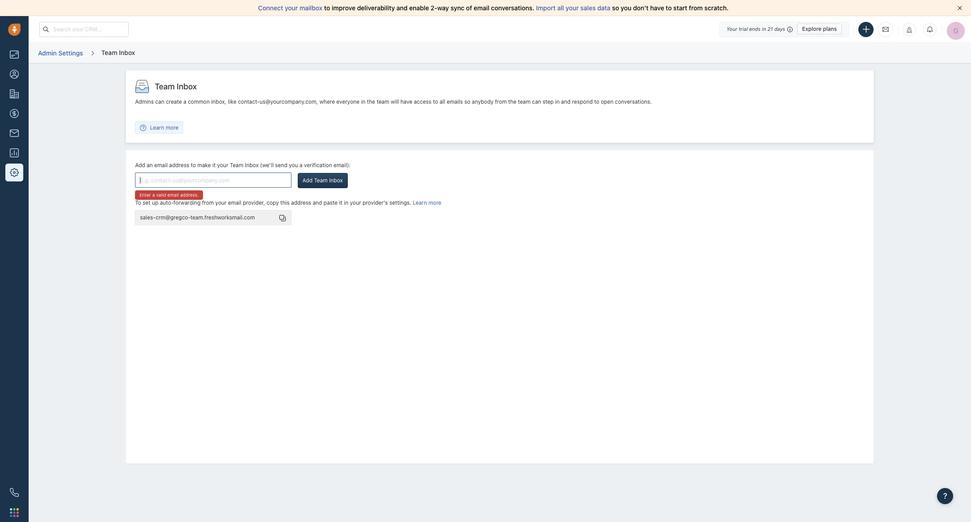 Task type: vqa. For each thing, say whether or not it's contained in the screenshot.
best
no



Task type: describe. For each thing, give the bounding box(es) containing it.
team up e.g. contact-us@yourcompany.com text box
[[230, 162, 243, 169]]

team inside button
[[314, 177, 328, 184]]

1 vertical spatial so
[[465, 98, 471, 105]]

your left provider's
[[350, 200, 361, 206]]

contact-
[[238, 98, 260, 105]]

settings.
[[389, 200, 411, 206]]

import
[[536, 4, 556, 12]]

0 horizontal spatial you
[[289, 162, 298, 169]]

paste
[[324, 200, 338, 206]]

phone image
[[10, 488, 19, 497]]

2 vertical spatial a
[[152, 192, 155, 198]]

Search your CRM... text field
[[39, 22, 129, 37]]

in right paste on the left top
[[344, 200, 348, 206]]

days
[[774, 26, 785, 32]]

up
[[152, 200, 158, 206]]

us@yourcompany.com,
[[260, 98, 318, 105]]

1 horizontal spatial you
[[621, 4, 632, 12]]

2 can from the left
[[532, 98, 541, 105]]

1 horizontal spatial so
[[612, 4, 619, 12]]

this
[[280, 200, 290, 206]]

plans
[[823, 25, 837, 32]]

(we'll
[[260, 162, 274, 169]]

1 horizontal spatial a
[[183, 98, 186, 105]]

1 vertical spatial more
[[429, 200, 441, 206]]

inbox,
[[211, 98, 226, 105]]

to set up auto-forwarding from your email provider, copy this address and paste it in your provider's settings. learn more
[[135, 200, 441, 206]]

copy
[[267, 200, 279, 206]]

email up "auto-"
[[167, 192, 179, 198]]

open
[[601, 98, 614, 105]]

0 horizontal spatial and
[[313, 200, 322, 206]]

in right everyone at the top left of the page
[[361, 98, 366, 105]]

0 vertical spatial all
[[557, 4, 564, 12]]

1 vertical spatial from
[[495, 98, 507, 105]]

team down search your crm... text field
[[101, 49, 117, 56]]

sales-crm@gregco-team.freshworksmail.com
[[140, 214, 255, 221]]

trial
[[739, 26, 748, 32]]

freshworks switcher image
[[10, 508, 19, 517]]

ends
[[749, 26, 761, 32]]

everyone
[[336, 98, 360, 105]]

verification
[[304, 162, 332, 169]]

way
[[437, 4, 449, 12]]

1 horizontal spatial address
[[291, 200, 311, 206]]

21
[[768, 26, 773, 32]]

enter a valid email address.
[[140, 192, 199, 198]]

1 team from the left
[[377, 98, 389, 105]]

add an email address to make it your team inbox (we'll send you a verification email):
[[135, 162, 351, 169]]

sync
[[451, 4, 465, 12]]

auto-
[[160, 200, 174, 206]]

1 horizontal spatial learn
[[413, 200, 427, 206]]

settings
[[58, 49, 83, 57]]

make
[[197, 162, 211, 169]]

team.freshworksmail.com
[[190, 214, 255, 221]]

0 horizontal spatial it
[[212, 162, 216, 169]]

sales
[[581, 4, 596, 12]]

to right access
[[433, 98, 438, 105]]

0 vertical spatial more
[[166, 124, 179, 131]]

2-
[[431, 4, 437, 12]]

2 horizontal spatial and
[[561, 98, 571, 105]]

like
[[228, 98, 236, 105]]

provider's
[[363, 200, 388, 206]]

don't
[[633, 4, 649, 12]]

admin settings
[[38, 49, 83, 57]]

your
[[727, 26, 738, 32]]

anybody
[[472, 98, 494, 105]]

an
[[147, 162, 153, 169]]

add team inbox button
[[298, 173, 348, 188]]

crm@gregco-
[[156, 214, 190, 221]]

email right of
[[474, 4, 490, 12]]

0 horizontal spatial team inbox
[[101, 49, 135, 56]]

1 horizontal spatial team inbox
[[155, 82, 197, 91]]

2 team from the left
[[518, 98, 531, 105]]

send email image
[[883, 25, 889, 33]]

to left make at the top left of the page
[[191, 162, 196, 169]]

address.
[[180, 192, 199, 198]]

what's new image
[[906, 27, 913, 33]]

forwarding
[[174, 200, 201, 206]]

2 vertical spatial from
[[202, 200, 214, 206]]

1 horizontal spatial have
[[650, 4, 664, 12]]

start
[[674, 4, 687, 12]]

of
[[466, 4, 472, 12]]

2 the from the left
[[508, 98, 517, 105]]

improve
[[332, 4, 356, 12]]

valid
[[156, 192, 166, 198]]

0 vertical spatial learn more link
[[136, 124, 183, 131]]



Task type: locate. For each thing, give the bounding box(es) containing it.
0 vertical spatial address
[[169, 162, 189, 169]]

and left respond at the top right
[[561, 98, 571, 105]]

add down verification
[[303, 177, 313, 184]]

0 vertical spatial and
[[397, 4, 408, 12]]

so right "data"
[[612, 4, 619, 12]]

your up team.freshworksmail.com
[[215, 200, 227, 206]]

your left the sales
[[566, 4, 579, 12]]

you right send at the left of page
[[289, 162, 298, 169]]

team up create
[[155, 82, 175, 91]]

in right step
[[555, 98, 560, 105]]

send
[[275, 162, 287, 169]]

admins can create a common inbox, like contact-us@yourcompany.com, where everyone in the team will have access to all emails so anybody from the team can step in and respond to open conversations.
[[135, 98, 652, 105]]

your up e.g. contact-us@yourcompany.com text box
[[217, 162, 228, 169]]

close image
[[958, 6, 962, 10]]

scratch.
[[705, 4, 729, 12]]

learn more
[[150, 124, 179, 131]]

connect
[[258, 4, 283, 12]]

team
[[101, 49, 117, 56], [155, 82, 175, 91], [230, 162, 243, 169], [314, 177, 328, 184]]

1 horizontal spatial more
[[429, 200, 441, 206]]

team
[[377, 98, 389, 105], [518, 98, 531, 105]]

email up team.freshworksmail.com
[[228, 200, 241, 206]]

team inbox down search your crm... text field
[[101, 49, 135, 56]]

team left step
[[518, 98, 531, 105]]

in left 21
[[762, 26, 766, 32]]

0 horizontal spatial learn more link
[[136, 124, 183, 131]]

a right create
[[183, 98, 186, 105]]

learn more link down create
[[136, 124, 183, 131]]

0 horizontal spatial from
[[202, 200, 214, 206]]

1 vertical spatial a
[[300, 162, 303, 169]]

0 horizontal spatial address
[[169, 162, 189, 169]]

to right mailbox
[[324, 4, 330, 12]]

learn
[[150, 124, 164, 131], [413, 200, 427, 206]]

connect your mailbox to improve deliverability and enable 2-way sync of email conversations. import all your sales data so you don't have to start from scratch.
[[258, 4, 729, 12]]

you
[[621, 4, 632, 12], [289, 162, 298, 169]]

add inside button
[[303, 177, 313, 184]]

explore plans
[[802, 25, 837, 32]]

team left the will
[[377, 98, 389, 105]]

the right everyone at the top left of the page
[[367, 98, 375, 105]]

learn down admins on the left of page
[[150, 124, 164, 131]]

from
[[689, 4, 703, 12], [495, 98, 507, 105], [202, 200, 214, 206]]

all left emails at the top
[[440, 98, 445, 105]]

team down verification
[[314, 177, 328, 184]]

address left make at the top left of the page
[[169, 162, 189, 169]]

0 horizontal spatial have
[[401, 98, 412, 105]]

from up sales-crm@gregco-team.freshworksmail.com on the top
[[202, 200, 214, 206]]

1 vertical spatial have
[[401, 98, 412, 105]]

have right don't
[[650, 4, 664, 12]]

team inbox
[[101, 49, 135, 56], [155, 82, 197, 91]]

0 horizontal spatial team
[[377, 98, 389, 105]]

1 horizontal spatial the
[[508, 98, 517, 105]]

conversations. right open
[[615, 98, 652, 105]]

address right 'this'
[[291, 200, 311, 206]]

deliverability
[[357, 4, 395, 12]]

0 horizontal spatial more
[[166, 124, 179, 131]]

1 vertical spatial address
[[291, 200, 311, 206]]

add for add team inbox
[[303, 177, 313, 184]]

0 vertical spatial team inbox
[[101, 49, 135, 56]]

step
[[543, 98, 554, 105]]

0 vertical spatial so
[[612, 4, 619, 12]]

you left don't
[[621, 4, 632, 12]]

in
[[762, 26, 766, 32], [361, 98, 366, 105], [555, 98, 560, 105], [344, 200, 348, 206]]

to
[[324, 4, 330, 12], [666, 4, 672, 12], [433, 98, 438, 105], [594, 98, 599, 105], [191, 162, 196, 169]]

add left an
[[135, 162, 145, 169]]

add team inbox
[[303, 177, 343, 184]]

email):
[[334, 162, 351, 169]]

more down create
[[166, 124, 179, 131]]

0 vertical spatial a
[[183, 98, 186, 105]]

have
[[650, 4, 664, 12], [401, 98, 412, 105]]

a
[[183, 98, 186, 105], [300, 162, 303, 169], [152, 192, 155, 198]]

can left step
[[532, 98, 541, 105]]

0 horizontal spatial conversations.
[[491, 4, 535, 12]]

can
[[155, 98, 164, 105], [532, 98, 541, 105]]

to
[[135, 200, 141, 206]]

0 horizontal spatial the
[[367, 98, 375, 105]]

more right settings.
[[429, 200, 441, 206]]

the
[[367, 98, 375, 105], [508, 98, 517, 105]]

it
[[212, 162, 216, 169], [339, 200, 342, 206]]

explore
[[802, 25, 822, 32]]

0 vertical spatial learn
[[150, 124, 164, 131]]

1 horizontal spatial it
[[339, 200, 342, 206]]

1 vertical spatial you
[[289, 162, 298, 169]]

access
[[414, 98, 432, 105]]

and left enable
[[397, 4, 408, 12]]

set
[[143, 200, 151, 206]]

1 vertical spatial conversations.
[[615, 98, 652, 105]]

team inbox up create
[[155, 82, 197, 91]]

more
[[166, 124, 179, 131], [429, 200, 441, 206]]

emails
[[447, 98, 463, 105]]

2 vertical spatial and
[[313, 200, 322, 206]]

0 vertical spatial add
[[135, 162, 145, 169]]

1 horizontal spatial from
[[495, 98, 507, 105]]

0 horizontal spatial so
[[465, 98, 471, 105]]

2 horizontal spatial a
[[300, 162, 303, 169]]

will
[[391, 98, 399, 105]]

all
[[557, 4, 564, 12], [440, 98, 445, 105]]

1 horizontal spatial can
[[532, 98, 541, 105]]

1 horizontal spatial learn more link
[[413, 200, 441, 206]]

a left verification
[[300, 162, 303, 169]]

0 horizontal spatial a
[[152, 192, 155, 198]]

0 vertical spatial from
[[689, 4, 703, 12]]

address
[[169, 162, 189, 169], [291, 200, 311, 206]]

explore plans link
[[797, 24, 842, 34]]

0 vertical spatial it
[[212, 162, 216, 169]]

1 can from the left
[[155, 98, 164, 105]]

the right anybody
[[508, 98, 517, 105]]

it right paste on the left top
[[339, 200, 342, 206]]

to left open
[[594, 98, 599, 105]]

conversations. left import
[[491, 4, 535, 12]]

your trial ends in 21 days
[[727, 26, 785, 32]]

0 horizontal spatial all
[[440, 98, 445, 105]]

0 vertical spatial have
[[650, 4, 664, 12]]

mailbox
[[300, 4, 323, 12]]

enter
[[140, 192, 151, 198]]

enable
[[409, 4, 429, 12]]

1 horizontal spatial add
[[303, 177, 313, 184]]

learn more link
[[136, 124, 183, 131], [413, 200, 441, 206]]

connect your mailbox link
[[258, 4, 324, 12]]

admin settings link
[[38, 46, 83, 60]]

so
[[612, 4, 619, 12], [465, 98, 471, 105]]

1 vertical spatial and
[[561, 98, 571, 105]]

1 vertical spatial team inbox
[[155, 82, 197, 91]]

1 vertical spatial learn
[[413, 200, 427, 206]]

all right import
[[557, 4, 564, 12]]

1 horizontal spatial all
[[557, 4, 564, 12]]

1 horizontal spatial team
[[518, 98, 531, 105]]

your
[[285, 4, 298, 12], [566, 4, 579, 12], [217, 162, 228, 169], [215, 200, 227, 206], [350, 200, 361, 206]]

1 horizontal spatial conversations.
[[615, 98, 652, 105]]

1 the from the left
[[367, 98, 375, 105]]

1 horizontal spatial and
[[397, 4, 408, 12]]

provider,
[[243, 200, 265, 206]]

create
[[166, 98, 182, 105]]

E.g. contact-us@yourcompany.com text field
[[135, 173, 292, 188]]

admins
[[135, 98, 154, 105]]

2 horizontal spatial from
[[689, 4, 703, 12]]

1 vertical spatial all
[[440, 98, 445, 105]]

common
[[188, 98, 210, 105]]

1 vertical spatial add
[[303, 177, 313, 184]]

inbox inside add team inbox button
[[329, 177, 343, 184]]

from right anybody
[[495, 98, 507, 105]]

0 horizontal spatial can
[[155, 98, 164, 105]]

to left the start
[[666, 4, 672, 12]]

add
[[135, 162, 145, 169], [303, 177, 313, 184]]

respond
[[572, 98, 593, 105]]

it right make at the top left of the page
[[212, 162, 216, 169]]

phone element
[[5, 484, 23, 502]]

so right emails at the top
[[465, 98, 471, 105]]

0 vertical spatial you
[[621, 4, 632, 12]]

add for add an email address to make it your team inbox (we'll send you a verification email):
[[135, 162, 145, 169]]

admin
[[38, 49, 57, 57]]

sales-
[[140, 214, 156, 221]]

email right an
[[154, 162, 168, 169]]

a left valid
[[152, 192, 155, 198]]

where
[[320, 98, 335, 105]]

and
[[397, 4, 408, 12], [561, 98, 571, 105], [313, 200, 322, 206]]

1 vertical spatial learn more link
[[413, 200, 441, 206]]

and left paste on the left top
[[313, 200, 322, 206]]

have right the will
[[401, 98, 412, 105]]

learn more link right settings.
[[413, 200, 441, 206]]

from right the start
[[689, 4, 703, 12]]

0 horizontal spatial add
[[135, 162, 145, 169]]

0 vertical spatial conversations.
[[491, 4, 535, 12]]

import all your sales data link
[[536, 4, 612, 12]]

email
[[474, 4, 490, 12], [154, 162, 168, 169], [167, 192, 179, 198], [228, 200, 241, 206]]

learn right settings.
[[413, 200, 427, 206]]

data
[[597, 4, 611, 12]]

can left create
[[155, 98, 164, 105]]

inbox
[[119, 49, 135, 56], [177, 82, 197, 91], [245, 162, 259, 169], [329, 177, 343, 184]]

your left mailbox
[[285, 4, 298, 12]]

conversations.
[[491, 4, 535, 12], [615, 98, 652, 105]]

0 horizontal spatial learn
[[150, 124, 164, 131]]

1 vertical spatial it
[[339, 200, 342, 206]]



